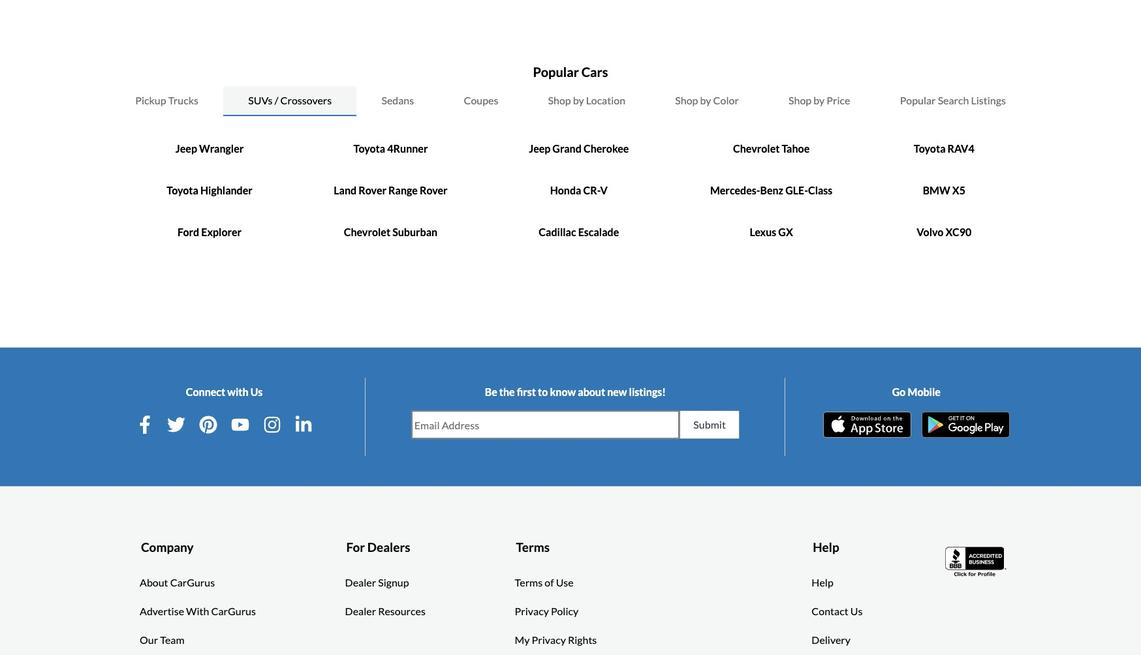Task type: locate. For each thing, give the bounding box(es) containing it.
shop left color
[[676, 94, 699, 107]]

contact
[[812, 606, 849, 618]]

0 vertical spatial privacy
[[515, 606, 549, 618]]

popular
[[533, 64, 579, 80], [901, 94, 937, 107]]

cargurus
[[170, 577, 215, 589], [211, 606, 256, 618]]

help up help link
[[813, 540, 840, 555]]

the
[[500, 386, 515, 399]]

facebook image
[[136, 416, 154, 435]]

company
[[141, 540, 194, 555]]

class
[[809, 185, 833, 197]]

cr-
[[584, 185, 601, 197]]

us right with
[[251, 386, 263, 399]]

benz
[[761, 185, 784, 197]]

rover
[[359, 185, 387, 197], [420, 185, 448, 197]]

be the first to know about new listings!
[[485, 386, 666, 399]]

1 vertical spatial cargurus
[[211, 606, 256, 618]]

popular left cars
[[533, 64, 579, 80]]

terms
[[516, 540, 550, 555], [515, 577, 543, 589]]

2 horizontal spatial by
[[814, 94, 825, 107]]

for
[[347, 540, 365, 555]]

2 jeep from the left
[[529, 143, 551, 155]]

1 horizontal spatial rover
[[420, 185, 448, 197]]

rights
[[568, 634, 597, 647]]

search
[[939, 94, 970, 107]]

toyota for toyota 4runner
[[354, 143, 386, 155]]

pinterest image
[[199, 416, 218, 435]]

pickup
[[135, 94, 166, 107]]

contact us
[[812, 606, 863, 618]]

honda cr-v link
[[550, 185, 608, 197]]

rover right land
[[359, 185, 387, 197]]

toyota rav4
[[915, 143, 975, 155]]

1 horizontal spatial jeep
[[529, 143, 551, 155]]

popular for popular cars
[[533, 64, 579, 80]]

2 horizontal spatial shop
[[789, 94, 812, 107]]

rav4
[[948, 143, 975, 155]]

1 dealer from the top
[[345, 577, 376, 589]]

coupes
[[464, 94, 499, 107]]

1 vertical spatial help
[[812, 577, 834, 589]]

chevrolet left tahoe
[[734, 143, 780, 155]]

0 vertical spatial terms
[[516, 540, 550, 555]]

our team
[[140, 634, 185, 647]]

3 shop from the left
[[789, 94, 812, 107]]

shop left price
[[789, 94, 812, 107]]

land rover range rover link
[[334, 185, 448, 197]]

0 vertical spatial chevrolet
[[734, 143, 780, 155]]

contact us link
[[812, 604, 863, 620]]

dealer for dealer resources
[[345, 606, 376, 618]]

grand
[[553, 143, 582, 155]]

crossovers
[[281, 94, 332, 107]]

2 rover from the left
[[420, 185, 448, 197]]

ford explorer
[[178, 226, 242, 239]]

us right contact
[[851, 606, 863, 618]]

suvs / crossovers
[[248, 94, 332, 107]]

3 by from the left
[[814, 94, 825, 107]]

popular left search
[[901, 94, 937, 107]]

0 horizontal spatial rover
[[359, 185, 387, 197]]

dealer for dealer signup
[[345, 577, 376, 589]]

0 horizontal spatial popular
[[533, 64, 579, 80]]

toyota for toyota highlander
[[167, 185, 199, 197]]

click for the bbb business review of this auto listing service in cambridge ma image
[[946, 546, 1009, 579]]

jeep
[[176, 143, 197, 155], [529, 143, 551, 155]]

shop by color
[[676, 94, 739, 107]]

1 horizontal spatial by
[[701, 94, 712, 107]]

1 vertical spatial dealer
[[345, 606, 376, 618]]

by left price
[[814, 94, 825, 107]]

mercedes-benz gle-class link
[[711, 185, 833, 197]]

delivery link
[[812, 633, 851, 649]]

1 horizontal spatial toyota
[[354, 143, 386, 155]]

help up contact
[[812, 577, 834, 589]]

1 by from the left
[[573, 94, 585, 107]]

by
[[573, 94, 585, 107], [701, 94, 712, 107], [814, 94, 825, 107]]

0 horizontal spatial by
[[573, 94, 585, 107]]

toyota left rav4
[[915, 143, 946, 155]]

1 horizontal spatial shop
[[676, 94, 699, 107]]

0 vertical spatial us
[[251, 386, 263, 399]]

0 horizontal spatial jeep
[[176, 143, 197, 155]]

dealer down dealer signup link
[[345, 606, 376, 618]]

1 vertical spatial chevrolet
[[344, 226, 391, 239]]

shop down popular cars
[[548, 94, 571, 107]]

lexus gx link
[[750, 226, 794, 239]]

privacy
[[515, 606, 549, 618], [532, 634, 566, 647]]

trucks
[[168, 94, 199, 107]]

0 vertical spatial dealer
[[345, 577, 376, 589]]

submit button
[[680, 411, 740, 440]]

instagram image
[[263, 416, 281, 435]]

jeep wrangler link
[[176, 143, 244, 155]]

1 horizontal spatial chevrolet
[[734, 143, 780, 155]]

cargurus right with
[[211, 606, 256, 618]]

xc90
[[946, 226, 972, 239]]

bmw x5
[[924, 185, 966, 197]]

sedans
[[382, 94, 414, 107]]

terms for terms
[[516, 540, 550, 555]]

terms up terms of use
[[516, 540, 550, 555]]

2 horizontal spatial toyota
[[915, 143, 946, 155]]

0 horizontal spatial toyota
[[167, 185, 199, 197]]

privacy right my
[[532, 634, 566, 647]]

us
[[251, 386, 263, 399], [851, 606, 863, 618]]

with
[[186, 606, 209, 618]]

dealers
[[368, 540, 411, 555]]

chevrolet down land
[[344, 226, 391, 239]]

1 vertical spatial privacy
[[532, 634, 566, 647]]

rover right range
[[420, 185, 448, 197]]

lexus gx
[[750, 226, 794, 239]]

lexus
[[750, 226, 777, 239]]

0 vertical spatial popular
[[533, 64, 579, 80]]

cargurus up with
[[170, 577, 215, 589]]

0 vertical spatial cargurus
[[170, 577, 215, 589]]

volvo
[[917, 226, 944, 239]]

twitter image
[[167, 416, 186, 435]]

with
[[228, 386, 249, 399]]

help
[[813, 540, 840, 555], [812, 577, 834, 589]]

mercedes-benz gle-class
[[711, 185, 833, 197]]

pickup trucks
[[135, 94, 199, 107]]

toyota up ford
[[167, 185, 199, 197]]

shop for shop by price
[[789, 94, 812, 107]]

popular search listings
[[901, 94, 1007, 107]]

help link
[[812, 576, 834, 591]]

jeep left grand
[[529, 143, 551, 155]]

by left color
[[701, 94, 712, 107]]

0 horizontal spatial shop
[[548, 94, 571, 107]]

2 dealer from the top
[[345, 606, 376, 618]]

team
[[160, 634, 185, 647]]

2 by from the left
[[701, 94, 712, 107]]

land rover range rover
[[334, 185, 448, 197]]

1 vertical spatial terms
[[515, 577, 543, 589]]

of
[[545, 577, 554, 589]]

by for price
[[814, 94, 825, 107]]

terms for terms of use
[[515, 577, 543, 589]]

chevrolet
[[734, 143, 780, 155], [344, 226, 391, 239]]

0 horizontal spatial us
[[251, 386, 263, 399]]

terms of use link
[[515, 576, 574, 591]]

0 horizontal spatial chevrolet
[[344, 226, 391, 239]]

2 shop from the left
[[676, 94, 699, 107]]

privacy policy
[[515, 606, 579, 618]]

1 horizontal spatial us
[[851, 606, 863, 618]]

by left location
[[573, 94, 585, 107]]

1 jeep from the left
[[176, 143, 197, 155]]

toyota left 4runner
[[354, 143, 386, 155]]

1 vertical spatial popular
[[901, 94, 937, 107]]

1 shop from the left
[[548, 94, 571, 107]]

resources
[[378, 606, 426, 618]]

1 horizontal spatial popular
[[901, 94, 937, 107]]

terms left of
[[515, 577, 543, 589]]

dealer left "signup"
[[345, 577, 376, 589]]

listings
[[972, 94, 1007, 107]]

privacy up my
[[515, 606, 549, 618]]

jeep left wrangler
[[176, 143, 197, 155]]



Task type: describe. For each thing, give the bounding box(es) containing it.
advertise with cargurus
[[140, 606, 256, 618]]

color
[[714, 94, 739, 107]]

cadillac
[[539, 226, 577, 239]]

know
[[550, 386, 576, 399]]

jeep grand cherokee
[[529, 143, 629, 155]]

youtube image
[[231, 416, 250, 435]]

gx
[[779, 226, 794, 239]]

0 vertical spatial help
[[813, 540, 840, 555]]

to
[[538, 386, 548, 399]]

for dealers
[[347, 540, 411, 555]]

Email Address email field
[[412, 412, 680, 439]]

location
[[587, 94, 626, 107]]

mobile
[[908, 386, 941, 399]]

cadillac escalade link
[[539, 226, 619, 239]]

about
[[578, 386, 606, 399]]

jeep grand cherokee link
[[529, 143, 629, 155]]

suburban
[[393, 226, 438, 239]]

delivery
[[812, 634, 851, 647]]

chevrolet suburban link
[[344, 226, 438, 239]]

first
[[517, 386, 536, 399]]

bmw
[[924, 185, 951, 197]]

toyota rav4 link
[[915, 143, 975, 155]]

use
[[556, 577, 574, 589]]

submit
[[694, 419, 726, 431]]

1 vertical spatial us
[[851, 606, 863, 618]]

shop by location
[[548, 94, 626, 107]]

my
[[515, 634, 530, 647]]

ford explorer link
[[178, 226, 242, 239]]

toyota highlander link
[[167, 185, 253, 197]]

honda
[[550, 185, 582, 197]]

toyota highlander
[[167, 185, 253, 197]]

volvo xc90
[[917, 226, 972, 239]]

popular for popular search listings
[[901, 94, 937, 107]]

chevrolet suburban
[[344, 226, 438, 239]]

1 rover from the left
[[359, 185, 387, 197]]

suvs
[[248, 94, 273, 107]]

cherokee
[[584, 143, 629, 155]]

highlander
[[201, 185, 253, 197]]

wrangler
[[199, 143, 244, 155]]

v
[[601, 185, 608, 197]]

terms of use
[[515, 577, 574, 589]]

about
[[140, 577, 168, 589]]

be
[[485, 386, 498, 399]]

honda cr-v
[[550, 185, 608, 197]]

shop for shop by color
[[676, 94, 699, 107]]

gle-
[[786, 185, 809, 197]]

connect
[[186, 386, 226, 399]]

dealer resources link
[[345, 604, 426, 620]]

jeep for jeep grand cherokee
[[529, 143, 551, 155]]

about cargurus link
[[140, 576, 215, 591]]

price
[[827, 94, 851, 107]]

our
[[140, 634, 158, 647]]

advertise
[[140, 606, 184, 618]]

by for color
[[701, 94, 712, 107]]

advertise with cargurus link
[[140, 604, 256, 620]]

escalade
[[579, 226, 619, 239]]

dealer signup
[[345, 577, 409, 589]]

linkedin image
[[295, 416, 313, 435]]

cars
[[582, 64, 609, 80]]

mercedes-
[[711, 185, 761, 197]]

our team link
[[140, 633, 185, 649]]

jeep wrangler
[[176, 143, 244, 155]]

toyota for toyota rav4
[[915, 143, 946, 155]]

chevrolet for chevrolet tahoe
[[734, 143, 780, 155]]

dealer resources
[[345, 606, 426, 618]]

by for location
[[573, 94, 585, 107]]

policy
[[551, 606, 579, 618]]

get it on google play image
[[922, 413, 1010, 439]]

download on the app store image
[[824, 413, 912, 439]]

go mobile
[[893, 386, 941, 399]]

chevrolet tahoe
[[734, 143, 810, 155]]

tahoe
[[782, 143, 810, 155]]

cadillac escalade
[[539, 226, 619, 239]]

4runner
[[388, 143, 428, 155]]

about cargurus
[[140, 577, 215, 589]]

popular cars
[[533, 64, 609, 80]]

chevrolet for chevrolet suburban
[[344, 226, 391, 239]]

listings!
[[630, 386, 666, 399]]

dealer signup link
[[345, 576, 409, 591]]

/
[[275, 94, 279, 107]]

signup
[[378, 577, 409, 589]]

toyota 4runner link
[[354, 143, 428, 155]]

jeep for jeep wrangler
[[176, 143, 197, 155]]

land
[[334, 185, 357, 197]]

go
[[893, 386, 906, 399]]

volvo xc90 link
[[917, 226, 972, 239]]

shop for shop by location
[[548, 94, 571, 107]]



Task type: vqa. For each thing, say whether or not it's contained in the screenshot.
"by" to the left
yes



